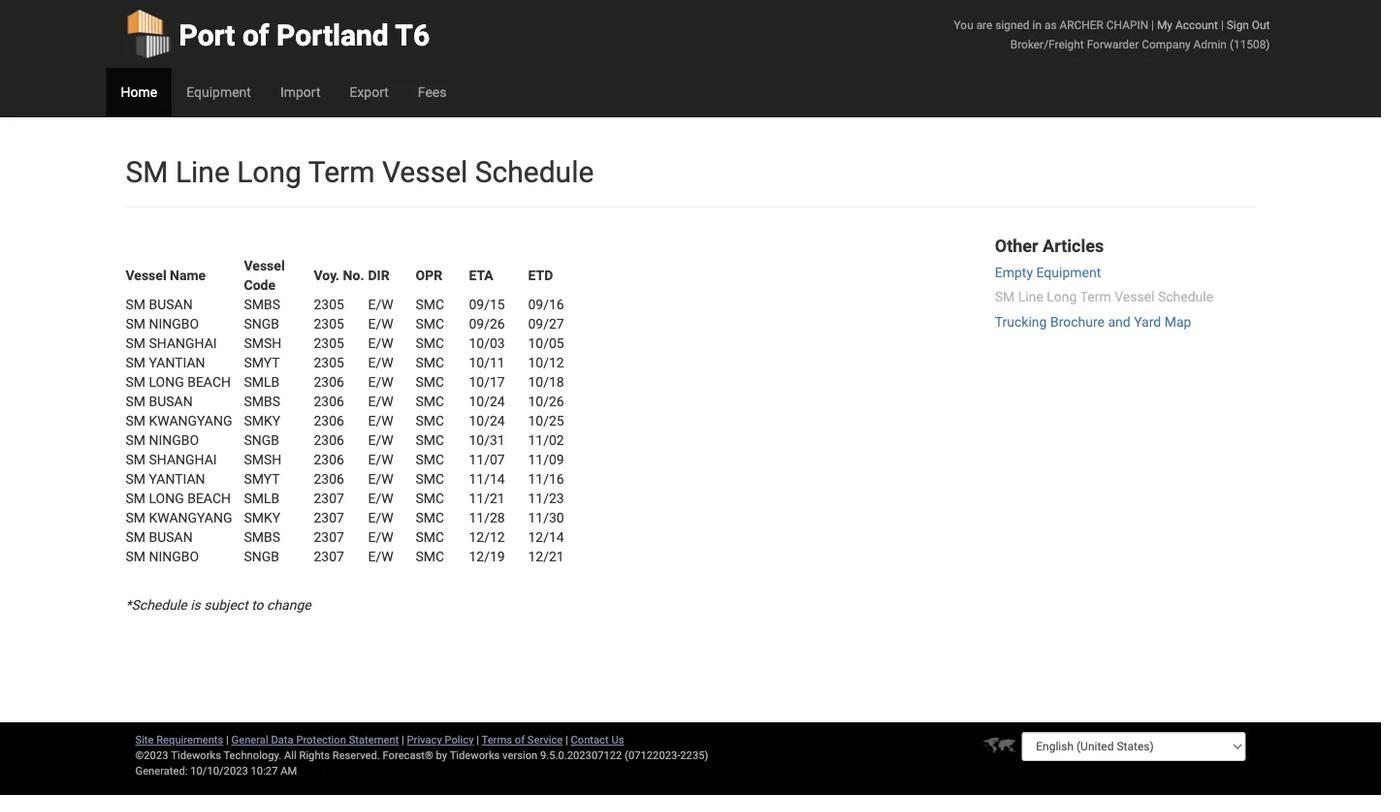Task type: locate. For each thing, give the bounding box(es) containing it.
smc for 10/26
[[416, 393, 444, 409]]

sm for 11/23
[[126, 490, 146, 506]]

sm shanghai for 2305
[[126, 335, 217, 351]]

3 2305 from the top
[[314, 335, 344, 351]]

1 vertical spatial sm shanghai
[[126, 451, 217, 467]]

1 smc from the top
[[416, 296, 444, 312]]

2 2306 from the top
[[314, 393, 344, 409]]

smc
[[416, 296, 444, 312], [416, 316, 444, 332], [416, 335, 444, 351], [416, 354, 444, 370], [416, 374, 444, 390], [416, 393, 444, 409], [416, 413, 444, 429], [416, 432, 444, 448], [416, 451, 444, 467], [416, 471, 444, 487], [416, 490, 444, 506], [416, 510, 444, 526], [416, 529, 444, 545], [416, 548, 444, 564]]

sign out link
[[1227, 18, 1270, 32]]

2 smc from the top
[[416, 316, 444, 332]]

1 shanghai from the top
[[149, 335, 217, 351]]

schedule inside other articles empty equipment sm line long term vessel schedule trucking brochure and yard map
[[1158, 289, 1213, 305]]

equipment inside popup button
[[186, 84, 251, 100]]

of right port
[[242, 18, 269, 52]]

opr
[[416, 267, 442, 283]]

6 e/w from the top
[[368, 393, 393, 409]]

equipment
[[186, 84, 251, 100], [1036, 265, 1101, 281]]

0 vertical spatial smsh
[[244, 335, 282, 351]]

4 smc from the top
[[416, 354, 444, 370]]

sm kwangyang for 2307
[[126, 510, 232, 526]]

1 vertical spatial of
[[515, 734, 525, 746]]

busan for 2306
[[149, 393, 193, 409]]

2 10/24 from the top
[[469, 413, 505, 429]]

0 vertical spatial long
[[149, 374, 184, 390]]

2 sm kwangyang from the top
[[126, 510, 232, 526]]

smyt for 2306
[[244, 471, 280, 487]]

0 vertical spatial sm busan
[[126, 296, 193, 312]]

0 vertical spatial smlb
[[244, 374, 280, 390]]

e/w for 10/25
[[368, 413, 393, 429]]

is
[[190, 597, 201, 613]]

1 vertical spatial shanghai
[[149, 451, 217, 467]]

sm for 11/16
[[126, 471, 146, 487]]

2 long from the top
[[149, 490, 184, 506]]

smyt for 2305
[[244, 354, 280, 370]]

0 vertical spatial yantian
[[149, 354, 205, 370]]

*schedule is subject to change
[[126, 597, 311, 613]]

1 horizontal spatial of
[[515, 734, 525, 746]]

fees
[[418, 84, 447, 100]]

2 beach from the top
[[187, 490, 231, 506]]

0 vertical spatial beach
[[187, 374, 231, 390]]

admin
[[1193, 37, 1227, 51]]

11 smc from the top
[[416, 490, 444, 506]]

2 smbs from the top
[[244, 393, 280, 409]]

7 e/w from the top
[[368, 413, 393, 429]]

ningbo for 2306
[[149, 432, 199, 448]]

3 2307 from the top
[[314, 529, 344, 545]]

1 vertical spatial 10/24
[[469, 413, 505, 429]]

shanghai
[[149, 335, 217, 351], [149, 451, 217, 467]]

2 2305 from the top
[[314, 316, 344, 332]]

1 vertical spatial schedule
[[1158, 289, 1213, 305]]

voy.
[[314, 267, 340, 283]]

subject
[[204, 597, 248, 613]]

4 2307 from the top
[[314, 548, 344, 564]]

1 vertical spatial smsh
[[244, 451, 282, 467]]

terms
[[482, 734, 512, 746]]

1 2306 from the top
[[314, 374, 344, 390]]

1 vertical spatial smyt
[[244, 471, 280, 487]]

5 smc from the top
[[416, 374, 444, 390]]

requirements
[[156, 734, 223, 746]]

1 ningbo from the top
[[149, 316, 199, 332]]

shanghai for 2306
[[149, 451, 217, 467]]

brochure
[[1050, 314, 1105, 330]]

smyt
[[244, 354, 280, 370], [244, 471, 280, 487]]

2 smky from the top
[[244, 510, 280, 526]]

0 vertical spatial sngb
[[244, 316, 279, 332]]

sm long beach
[[126, 374, 231, 390], [126, 490, 231, 506]]

2 kwangyang from the top
[[149, 510, 232, 526]]

shanghai for 2305
[[149, 335, 217, 351]]

import
[[280, 84, 321, 100]]

1 sm long beach from the top
[[126, 374, 231, 390]]

other
[[995, 236, 1038, 256]]

home
[[121, 84, 157, 100]]

sm ningbo for 2306
[[126, 432, 199, 448]]

7 smc from the top
[[416, 413, 444, 429]]

1 2307 from the top
[[314, 490, 344, 506]]

1 vertical spatial sm kwangyang
[[126, 510, 232, 526]]

sm kwangyang
[[126, 413, 232, 429], [126, 510, 232, 526]]

11/23
[[528, 490, 564, 506]]

1 2305 from the top
[[314, 296, 344, 312]]

11 e/w from the top
[[368, 490, 393, 506]]

change
[[267, 597, 311, 613]]

13 smc from the top
[[416, 529, 444, 545]]

0 vertical spatial 10/24
[[469, 393, 505, 409]]

6 2306 from the top
[[314, 471, 344, 487]]

1 smky from the top
[[244, 413, 280, 429]]

10/24 for 10/25
[[469, 413, 505, 429]]

0 horizontal spatial equipment
[[186, 84, 251, 100]]

sm shanghai
[[126, 335, 217, 351], [126, 451, 217, 467]]

1 vertical spatial sm long beach
[[126, 490, 231, 506]]

2 sm shanghai from the top
[[126, 451, 217, 467]]

1 vertical spatial kwangyang
[[149, 510, 232, 526]]

1 vertical spatial sm yantian
[[126, 471, 205, 487]]

0 horizontal spatial line
[[175, 155, 230, 189]]

1 vertical spatial beach
[[187, 490, 231, 506]]

1 vertical spatial smky
[[244, 510, 280, 526]]

e/w for 12/14
[[368, 529, 393, 545]]

0 vertical spatial of
[[242, 18, 269, 52]]

0 vertical spatial sm yantian
[[126, 354, 205, 370]]

forecast®
[[383, 749, 433, 762]]

2 vertical spatial sm busan
[[126, 529, 193, 545]]

2 vertical spatial sm ningbo
[[126, 548, 199, 564]]

sm long beach for 2306
[[126, 374, 231, 390]]

3 sm busan from the top
[[126, 529, 193, 545]]

3 ningbo from the top
[[149, 548, 199, 564]]

ningbo
[[149, 316, 199, 332], [149, 432, 199, 448], [149, 548, 199, 564]]

12 smc from the top
[[416, 510, 444, 526]]

smc for 11/30
[[416, 510, 444, 526]]

2306 for smbs
[[314, 393, 344, 409]]

| left my
[[1151, 18, 1154, 32]]

3 busan from the top
[[149, 529, 193, 545]]

2 smyt from the top
[[244, 471, 280, 487]]

2 ningbo from the top
[[149, 432, 199, 448]]

1 busan from the top
[[149, 296, 193, 312]]

9 smc from the top
[[416, 451, 444, 467]]

trucking brochure and yard map link
[[995, 314, 1191, 330]]

2 shanghai from the top
[[149, 451, 217, 467]]

1 smsh from the top
[[244, 335, 282, 351]]

2 smsh from the top
[[244, 451, 282, 467]]

1 smlb from the top
[[244, 374, 280, 390]]

smc for 10/18
[[416, 374, 444, 390]]

yantian for 2305
[[149, 354, 205, 370]]

1 vertical spatial long
[[1047, 289, 1077, 305]]

vessel down fees dropdown button
[[382, 155, 468, 189]]

sm for 10/05
[[126, 335, 146, 351]]

10/24 down 10/17
[[469, 393, 505, 409]]

e/w for 11/16
[[368, 471, 393, 487]]

smc for 12/21
[[416, 548, 444, 564]]

4 2305 from the top
[[314, 354, 344, 370]]

6 smc from the top
[[416, 393, 444, 409]]

smbs
[[244, 296, 280, 312], [244, 393, 280, 409], [244, 529, 280, 545]]

broker/freight
[[1010, 37, 1084, 51]]

1 e/w from the top
[[368, 296, 393, 312]]

2305 for sngb
[[314, 316, 344, 332]]

9 e/w from the top
[[368, 451, 393, 467]]

1 sm shanghai from the top
[[126, 335, 217, 351]]

10/24
[[469, 393, 505, 409], [469, 413, 505, 429]]

11/30
[[528, 510, 564, 526]]

1 vertical spatial smlb
[[244, 490, 280, 506]]

kwangyang for 2307
[[149, 510, 232, 526]]

1 vertical spatial sngb
[[244, 432, 279, 448]]

0 vertical spatial kwangyang
[[149, 413, 232, 429]]

2 sm long beach from the top
[[126, 490, 231, 506]]

vessel up yard
[[1114, 289, 1155, 305]]

home button
[[106, 68, 172, 116]]

1 10/24 from the top
[[469, 393, 505, 409]]

8 e/w from the top
[[368, 432, 393, 448]]

| up 9.5.0.202307122
[[565, 734, 568, 746]]

rights
[[299, 749, 330, 762]]

10 e/w from the top
[[368, 471, 393, 487]]

smc for 11/23
[[416, 490, 444, 506]]

0 vertical spatial equipment
[[186, 84, 251, 100]]

0 horizontal spatial schedule
[[475, 155, 594, 189]]

1 vertical spatial sm ningbo
[[126, 432, 199, 448]]

2235)
[[680, 749, 708, 762]]

1 horizontal spatial term
[[1080, 289, 1111, 305]]

long down empty equipment "link"
[[1047, 289, 1077, 305]]

tideworks
[[450, 749, 500, 762]]

busan for 2307
[[149, 529, 193, 545]]

(11508)
[[1230, 37, 1270, 51]]

1 vertical spatial smbs
[[244, 393, 280, 409]]

term up 'trucking brochure and yard map' link
[[1080, 289, 1111, 305]]

0 vertical spatial sm ningbo
[[126, 316, 199, 332]]

1 kwangyang from the top
[[149, 413, 232, 429]]

term
[[308, 155, 375, 189], [1080, 289, 1111, 305]]

sngb for 2307
[[244, 548, 279, 564]]

site
[[135, 734, 154, 746]]

t6
[[395, 18, 430, 52]]

2 vertical spatial smbs
[[244, 529, 280, 545]]

10 smc from the top
[[416, 471, 444, 487]]

sm busan for 2305
[[126, 296, 193, 312]]

0 vertical spatial busan
[[149, 296, 193, 312]]

long for 2307
[[149, 490, 184, 506]]

sm ningbo
[[126, 316, 199, 332], [126, 432, 199, 448], [126, 548, 199, 564]]

3 2306 from the top
[[314, 413, 344, 429]]

vessel
[[382, 155, 468, 189], [244, 257, 285, 273], [126, 267, 166, 283], [1114, 289, 1155, 305]]

1 vertical spatial long
[[149, 490, 184, 506]]

smc for 10/12
[[416, 354, 444, 370]]

general
[[231, 734, 268, 746]]

port of portland t6 link
[[126, 0, 430, 68]]

line inside other articles empty equipment sm line long term vessel schedule trucking brochure and yard map
[[1018, 289, 1043, 305]]

2 busan from the top
[[149, 393, 193, 409]]

1 vertical spatial yantian
[[149, 471, 205, 487]]

1 sm ningbo from the top
[[126, 316, 199, 332]]

yantian
[[149, 354, 205, 370], [149, 471, 205, 487]]

of up version
[[515, 734, 525, 746]]

0 vertical spatial line
[[175, 155, 230, 189]]

port
[[179, 18, 235, 52]]

long for 2306
[[149, 374, 184, 390]]

2 vertical spatial sngb
[[244, 548, 279, 564]]

3 smbs from the top
[[244, 529, 280, 545]]

dir
[[368, 267, 390, 283]]

e/w for 10/26
[[368, 393, 393, 409]]

2 vertical spatial busan
[[149, 529, 193, 545]]

long down import dropdown button
[[237, 155, 301, 189]]

sm yantian for 2306
[[126, 471, 205, 487]]

10/24 up 10/31
[[469, 413, 505, 429]]

1 vertical spatial equipment
[[1036, 265, 1101, 281]]

2305 for smyt
[[314, 354, 344, 370]]

14 smc from the top
[[416, 548, 444, 564]]

3 sngb from the top
[[244, 548, 279, 564]]

to
[[251, 597, 263, 613]]

1 vertical spatial sm busan
[[126, 393, 193, 409]]

09/26
[[469, 316, 505, 332]]

5 2306 from the top
[[314, 451, 344, 467]]

0 vertical spatial term
[[308, 155, 375, 189]]

smc for 09/27
[[416, 316, 444, 332]]

0 vertical spatial smky
[[244, 413, 280, 429]]

0 horizontal spatial term
[[308, 155, 375, 189]]

2305
[[314, 296, 344, 312], [314, 316, 344, 332], [314, 335, 344, 351], [314, 354, 344, 370]]

vessel name
[[126, 267, 206, 283]]

0 vertical spatial sm long beach
[[126, 374, 231, 390]]

1 vertical spatial busan
[[149, 393, 193, 409]]

2 sm ningbo from the top
[[126, 432, 199, 448]]

smlb
[[244, 374, 280, 390], [244, 490, 280, 506]]

0 vertical spatial smbs
[[244, 296, 280, 312]]

equipment down port
[[186, 84, 251, 100]]

sm yantian
[[126, 354, 205, 370], [126, 471, 205, 487]]

line up trucking
[[1018, 289, 1043, 305]]

schedule
[[475, 155, 594, 189], [1158, 289, 1213, 305]]

2 2307 from the top
[[314, 510, 344, 526]]

8 smc from the top
[[416, 432, 444, 448]]

5 e/w from the top
[[368, 374, 393, 390]]

line down the equipment popup button
[[175, 155, 230, 189]]

1 smbs from the top
[[244, 296, 280, 312]]

data
[[271, 734, 293, 746]]

14 e/w from the top
[[368, 548, 393, 564]]

sm busan for 2307
[[126, 529, 193, 545]]

sm
[[126, 155, 168, 189], [995, 289, 1015, 305], [126, 296, 146, 312], [126, 316, 146, 332], [126, 335, 146, 351], [126, 354, 146, 370], [126, 374, 146, 390], [126, 393, 146, 409], [126, 413, 146, 429], [126, 432, 146, 448], [126, 451, 146, 467], [126, 471, 146, 487], [126, 490, 146, 506], [126, 510, 146, 526], [126, 529, 146, 545], [126, 548, 146, 564]]

3 e/w from the top
[[368, 335, 393, 351]]

2 e/w from the top
[[368, 316, 393, 332]]

1 yantian from the top
[[149, 354, 205, 370]]

export button
[[335, 68, 403, 116]]

e/w for 11/02
[[368, 432, 393, 448]]

smbs for 2306
[[244, 393, 280, 409]]

long
[[237, 155, 301, 189], [1047, 289, 1077, 305]]

2307 for smbs
[[314, 529, 344, 545]]

4 e/w from the top
[[368, 354, 393, 370]]

2 vertical spatial ningbo
[[149, 548, 199, 564]]

2305 for smbs
[[314, 296, 344, 312]]

smlb for 2307
[[244, 490, 280, 506]]

(07122023-
[[625, 749, 680, 762]]

sm for 12/14
[[126, 529, 146, 545]]

0 vertical spatial ningbo
[[149, 316, 199, 332]]

1 long from the top
[[149, 374, 184, 390]]

2 smlb from the top
[[244, 490, 280, 506]]

vessel left name
[[126, 267, 166, 283]]

sm inside other articles empty equipment sm line long term vessel schedule trucking brochure and yard map
[[995, 289, 1015, 305]]

3 smc from the top
[[416, 335, 444, 351]]

2 sngb from the top
[[244, 432, 279, 448]]

1 sm kwangyang from the top
[[126, 413, 232, 429]]

out
[[1252, 18, 1270, 32]]

sm busan for 2306
[[126, 393, 193, 409]]

term down export popup button
[[308, 155, 375, 189]]

vessel up code
[[244, 257, 285, 273]]

kwangyang for 2306
[[149, 413, 232, 429]]

e/w for 11/30
[[368, 510, 393, 526]]

you
[[954, 18, 973, 32]]

1 smyt from the top
[[244, 354, 280, 370]]

12/19
[[469, 548, 505, 564]]

12 e/w from the top
[[368, 510, 393, 526]]

busan for 2305
[[149, 296, 193, 312]]

sm yantian for 2305
[[126, 354, 205, 370]]

1 horizontal spatial long
[[1047, 289, 1077, 305]]

1 horizontal spatial equipment
[[1036, 265, 1101, 281]]

import button
[[266, 68, 335, 116]]

empty
[[995, 265, 1033, 281]]

10:27
[[251, 765, 278, 777]]

1 vertical spatial ningbo
[[149, 432, 199, 448]]

11/02
[[528, 432, 564, 448]]

sm for 10/18
[[126, 374, 146, 390]]

smky for 2306
[[244, 413, 280, 429]]

*schedule
[[126, 597, 187, 613]]

1 sm yantian from the top
[[126, 354, 205, 370]]

2307 for smlb
[[314, 490, 344, 506]]

sm shanghai for 2306
[[126, 451, 217, 467]]

e/w for 09/27
[[368, 316, 393, 332]]

2 yantian from the top
[[149, 471, 205, 487]]

1 vertical spatial term
[[1080, 289, 1111, 305]]

smc for 12/14
[[416, 529, 444, 545]]

smky
[[244, 413, 280, 429], [244, 510, 280, 526]]

2 sm yantian from the top
[[126, 471, 205, 487]]

0 vertical spatial shanghai
[[149, 335, 217, 351]]

0 vertical spatial smyt
[[244, 354, 280, 370]]

smbs for 2305
[[244, 296, 280, 312]]

0 vertical spatial sm shanghai
[[126, 335, 217, 351]]

busan
[[149, 296, 193, 312], [149, 393, 193, 409], [149, 529, 193, 545]]

of
[[242, 18, 269, 52], [515, 734, 525, 746]]

13 e/w from the top
[[368, 529, 393, 545]]

long inside other articles empty equipment sm line long term vessel schedule trucking brochure and yard map
[[1047, 289, 1077, 305]]

1 sm busan from the top
[[126, 296, 193, 312]]

2307 for sngb
[[314, 548, 344, 564]]

4 2306 from the top
[[314, 432, 344, 448]]

|
[[1151, 18, 1154, 32], [1221, 18, 1224, 32], [226, 734, 229, 746], [402, 734, 404, 746], [476, 734, 479, 746], [565, 734, 568, 746]]

1 vertical spatial line
[[1018, 289, 1043, 305]]

10/12
[[528, 354, 564, 370]]

3 sm ningbo from the top
[[126, 548, 199, 564]]

1 horizontal spatial schedule
[[1158, 289, 1213, 305]]

1 sngb from the top
[[244, 316, 279, 332]]

1 horizontal spatial line
[[1018, 289, 1043, 305]]

equipment inside other articles empty equipment sm line long term vessel schedule trucking brochure and yard map
[[1036, 265, 1101, 281]]

smbs for 2307
[[244, 529, 280, 545]]

sm for 11/09
[[126, 451, 146, 467]]

0 vertical spatial long
[[237, 155, 301, 189]]

0 vertical spatial sm kwangyang
[[126, 413, 232, 429]]

1 beach from the top
[[187, 374, 231, 390]]

export
[[350, 84, 389, 100]]

e/w for 09/16
[[368, 296, 393, 312]]

2 sm busan from the top
[[126, 393, 193, 409]]

equipment down articles
[[1036, 265, 1101, 281]]



Task type: describe. For each thing, give the bounding box(es) containing it.
10/10/2023
[[190, 765, 248, 777]]

sign
[[1227, 18, 1249, 32]]

chapin
[[1106, 18, 1148, 32]]

smc for 10/25
[[416, 413, 444, 429]]

smc for 09/16
[[416, 296, 444, 312]]

sm ningbo for 2307
[[126, 548, 199, 564]]

2306 for smlb
[[314, 374, 344, 390]]

no.
[[343, 267, 364, 283]]

10/17
[[469, 374, 505, 390]]

general data protection statement link
[[231, 734, 399, 746]]

smc for 11/09
[[416, 451, 444, 467]]

smc for 11/16
[[416, 471, 444, 487]]

10/03
[[469, 335, 505, 351]]

11/28
[[469, 510, 505, 526]]

trucking
[[995, 314, 1047, 330]]

contact us link
[[571, 734, 624, 746]]

e/w for 10/05
[[368, 335, 393, 351]]

e/w for 11/09
[[368, 451, 393, 467]]

12/12
[[469, 529, 505, 545]]

sngb for 2306
[[244, 432, 279, 448]]

| up tideworks
[[476, 734, 479, 746]]

signed
[[995, 18, 1030, 32]]

port of portland t6
[[179, 18, 430, 52]]

site requirements | general data protection statement | privacy policy | terms of service | contact us ©2023 tideworks technology. all rights reserved. forecast® by tideworks version 9.5.0.202307122 (07122023-2235) generated: 10/10/2023 10:27 am
[[135, 734, 708, 777]]

2305 for smsh
[[314, 335, 344, 351]]

my account link
[[1157, 18, 1218, 32]]

sm for 11/02
[[126, 432, 146, 448]]

12/14
[[528, 529, 564, 545]]

0 horizontal spatial of
[[242, 18, 269, 52]]

beach for 2306
[[187, 374, 231, 390]]

term inside other articles empty equipment sm line long term vessel schedule trucking brochure and yard map
[[1080, 289, 1111, 305]]

contact
[[571, 734, 609, 746]]

etd
[[528, 267, 553, 283]]

map
[[1164, 314, 1191, 330]]

sm for 09/16
[[126, 296, 146, 312]]

sm for 12/21
[[126, 548, 146, 564]]

statement
[[349, 734, 399, 746]]

10/31
[[469, 432, 505, 448]]

10/05
[[528, 335, 564, 351]]

us
[[611, 734, 624, 746]]

terms of service link
[[482, 734, 563, 746]]

smsh for 2306
[[244, 451, 282, 467]]

policy
[[445, 734, 474, 746]]

2306 for smsh
[[314, 451, 344, 467]]

of inside 'site requirements | general data protection statement | privacy policy | terms of service | contact us ©2023 tideworks technology. all rights reserved. forecast® by tideworks version 9.5.0.202307122 (07122023-2235) generated: 10/10/2023 10:27 am'
[[515, 734, 525, 746]]

by
[[436, 749, 447, 762]]

| left general
[[226, 734, 229, 746]]

yard
[[1134, 314, 1161, 330]]

10/11
[[469, 354, 505, 370]]

equipment button
[[172, 68, 266, 116]]

sm for 11/30
[[126, 510, 146, 526]]

account
[[1175, 18, 1218, 32]]

yantian for 2306
[[149, 471, 205, 487]]

12/21
[[528, 548, 564, 564]]

sm ningbo for 2305
[[126, 316, 199, 332]]

11/21
[[469, 490, 505, 506]]

ningbo for 2305
[[149, 316, 199, 332]]

2306 for sngb
[[314, 432, 344, 448]]

privacy
[[407, 734, 442, 746]]

10/26
[[528, 393, 564, 409]]

09/27
[[528, 316, 564, 332]]

10/24 for 10/26
[[469, 393, 505, 409]]

| up forecast®
[[402, 734, 404, 746]]

sm for 09/27
[[126, 316, 146, 332]]

and
[[1108, 314, 1131, 330]]

11/14
[[469, 471, 505, 487]]

e/w for 12/21
[[368, 548, 393, 564]]

sm line long term vessel schedule
[[126, 155, 594, 189]]

reserved.
[[332, 749, 380, 762]]

2306 for smyt
[[314, 471, 344, 487]]

my
[[1157, 18, 1173, 32]]

sngb for 2305
[[244, 316, 279, 332]]

09/15
[[469, 296, 505, 312]]

you are signed in as archer chapin | my account | sign out broker/freight forwarder company admin (11508)
[[954, 18, 1270, 51]]

generated:
[[135, 765, 188, 777]]

10/18
[[528, 374, 564, 390]]

2307 for smky
[[314, 510, 344, 526]]

09/16
[[528, 296, 564, 312]]

as
[[1044, 18, 1057, 32]]

version
[[502, 749, 538, 762]]

smc for 10/05
[[416, 335, 444, 351]]

| left sign
[[1221, 18, 1224, 32]]

am
[[280, 765, 297, 777]]

sm for 10/12
[[126, 354, 146, 370]]

sm long beach for 2307
[[126, 490, 231, 506]]

e/w for 10/18
[[368, 374, 393, 390]]

service
[[527, 734, 563, 746]]

smsh for 2305
[[244, 335, 282, 351]]

vessel inside other articles empty equipment sm line long term vessel schedule trucking brochure and yard map
[[1114, 289, 1155, 305]]

portland
[[276, 18, 389, 52]]

other articles empty equipment sm line long term vessel schedule trucking brochure and yard map
[[995, 236, 1213, 330]]

0 vertical spatial schedule
[[475, 155, 594, 189]]

e/w for 10/12
[[368, 354, 393, 370]]

smc for 11/02
[[416, 432, 444, 448]]

10/25
[[528, 413, 564, 429]]

9.5.0.202307122
[[540, 749, 622, 762]]

e/w for 11/23
[[368, 490, 393, 506]]

sm kwangyang for 2306
[[126, 413, 232, 429]]

ningbo for 2307
[[149, 548, 199, 564]]

sm for 10/26
[[126, 393, 146, 409]]

site requirements link
[[135, 734, 223, 746]]

beach for 2307
[[187, 490, 231, 506]]

eta
[[469, 267, 493, 283]]

company
[[1142, 37, 1191, 51]]

name
[[170, 267, 206, 283]]

11/16
[[528, 471, 564, 487]]

articles
[[1043, 236, 1104, 256]]

privacy policy link
[[407, 734, 474, 746]]

smky for 2307
[[244, 510, 280, 526]]

smlb for 2306
[[244, 374, 280, 390]]

0 horizontal spatial long
[[237, 155, 301, 189]]

technology.
[[224, 749, 281, 762]]

archer
[[1060, 18, 1104, 32]]

forwarder
[[1087, 37, 1139, 51]]

voy. no. dir
[[314, 267, 390, 283]]

empty equipment link
[[995, 265, 1101, 281]]

2306 for smky
[[314, 413, 344, 429]]

all
[[284, 749, 296, 762]]

vessel code
[[244, 257, 285, 293]]

code
[[244, 277, 275, 293]]

are
[[976, 18, 992, 32]]

sm for 10/25
[[126, 413, 146, 429]]



Task type: vqa. For each thing, say whether or not it's contained in the screenshot.


